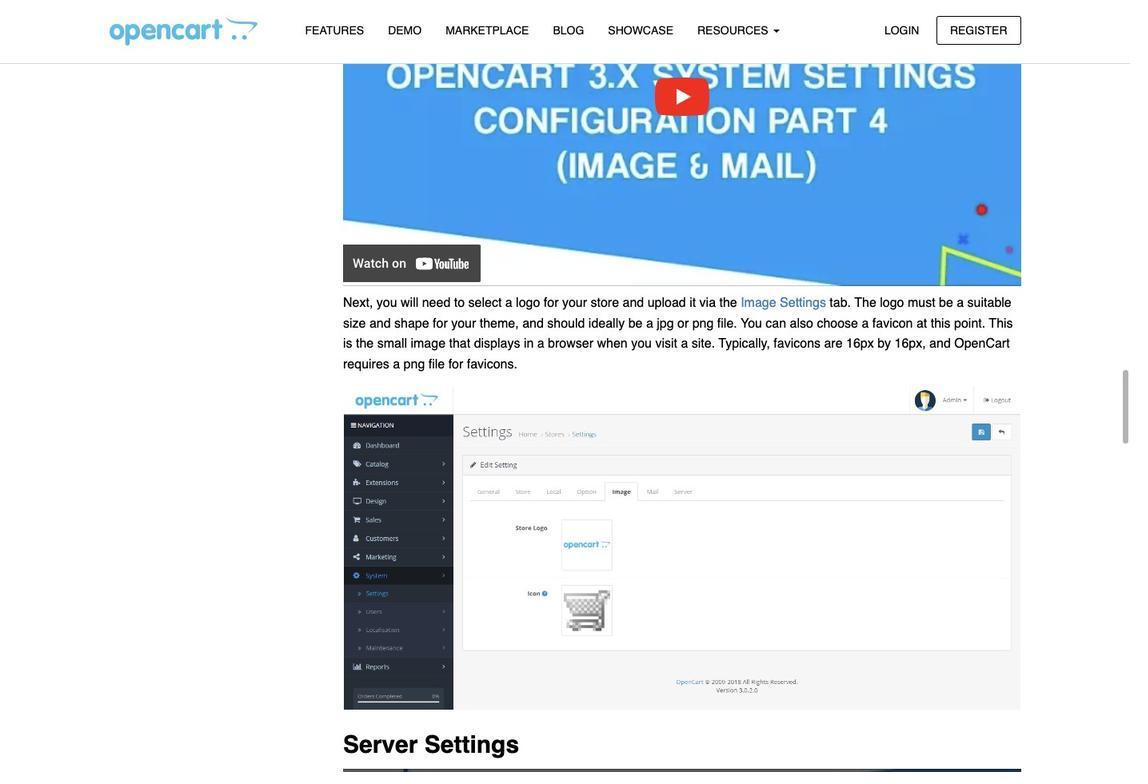 Task type: locate. For each thing, give the bounding box(es) containing it.
0 vertical spatial be
[[939, 296, 953, 310]]

your up the should
[[562, 296, 587, 310]]

the right is
[[356, 337, 374, 351]]

your
[[562, 296, 587, 310], [451, 316, 476, 331]]

image settings link
[[741, 296, 826, 310]]

upload
[[648, 296, 686, 310]]

image
[[411, 337, 446, 351]]

1 vertical spatial the
[[356, 337, 374, 351]]

need
[[422, 296, 451, 310]]

0 horizontal spatial for
[[433, 316, 448, 331]]

logo inside 'tab. the logo must be a suitable size and shape for your theme, and should ideally be a jpg or png file. you can also choose a favicon at this point. this is the small image that displays in a browser when you visit a site. typically, favicons are 16px by 16px, and opencart requires a png file for favicons.'
[[880, 296, 904, 310]]

0 vertical spatial png
[[692, 316, 714, 331]]

register
[[950, 24, 1007, 36]]

logo up favicon
[[880, 296, 904, 310]]

0 vertical spatial settings
[[780, 296, 826, 310]]

16px
[[846, 337, 874, 351]]

will
[[401, 296, 418, 310]]

your up that
[[451, 316, 476, 331]]

2 logo from the left
[[880, 296, 904, 310]]

your inside 'tab. the logo must be a suitable size and shape for your theme, and should ideally be a jpg or png file. you can also choose a favicon at this point. this is the small image that displays in a browser when you visit a site. typically, favicons are 16px by 16px, and opencart requires a png file for favicons.'
[[451, 316, 476, 331]]

png left file in the left top of the page
[[404, 357, 425, 372]]

server
[[343, 731, 418, 759]]

1 vertical spatial be
[[628, 316, 643, 331]]

1 horizontal spatial logo
[[880, 296, 904, 310]]

displays
[[474, 337, 520, 351]]

you
[[377, 296, 397, 310], [631, 337, 652, 351]]

image
[[741, 296, 776, 310]]

favicon
[[872, 316, 913, 331]]

for down need
[[433, 316, 448, 331]]

a up theme,
[[505, 296, 512, 310]]

0 horizontal spatial be
[[628, 316, 643, 331]]

the up file.
[[719, 296, 737, 310]]

be right ideally on the top right
[[628, 316, 643, 331]]

file.
[[717, 316, 737, 331]]

register link
[[936, 16, 1021, 45]]

1 vertical spatial your
[[451, 316, 476, 331]]

logo
[[516, 296, 540, 310], [880, 296, 904, 310]]

be up this
[[939, 296, 953, 310]]

it
[[690, 296, 696, 310]]

tab. the logo must be a suitable size and shape for your theme, and should ideally be a jpg or png file. you can also choose a favicon at this point. this is the small image that displays in a browser when you visit a site. typically, favicons are 16px by 16px, and opencart requires a png file for favicons.
[[343, 296, 1013, 372]]

you left will
[[377, 296, 397, 310]]

0 horizontal spatial your
[[451, 316, 476, 331]]

1 horizontal spatial you
[[631, 337, 652, 351]]

a
[[505, 296, 512, 310], [957, 296, 964, 310], [646, 316, 653, 331], [862, 316, 869, 331], [537, 337, 544, 351], [681, 337, 688, 351], [393, 357, 400, 372]]

you
[[741, 316, 762, 331]]

0 horizontal spatial settings
[[424, 731, 519, 759]]

blog
[[553, 24, 584, 37]]

for up the should
[[544, 296, 559, 310]]

site.
[[692, 337, 715, 351]]

be
[[939, 296, 953, 310], [628, 316, 643, 331]]

0 vertical spatial the
[[719, 296, 737, 310]]

shape
[[394, 316, 429, 331]]

and
[[623, 296, 644, 310], [369, 316, 391, 331], [522, 316, 544, 331], [929, 337, 951, 351]]

favicons.
[[467, 357, 517, 372]]

a down small at the left
[[393, 357, 400, 372]]

marketplace
[[446, 24, 529, 37]]

1 horizontal spatial the
[[719, 296, 737, 310]]

this
[[931, 316, 951, 331]]

1 vertical spatial you
[[631, 337, 652, 351]]

by
[[878, 337, 891, 351]]

0 vertical spatial for
[[544, 296, 559, 310]]

for
[[544, 296, 559, 310], [433, 316, 448, 331], [448, 357, 463, 372]]

0 vertical spatial you
[[377, 296, 397, 310]]

1 horizontal spatial settings
[[780, 296, 826, 310]]

small
[[377, 337, 407, 351]]

you left visit at right top
[[631, 337, 652, 351]]

demo
[[388, 24, 422, 37]]

is
[[343, 337, 352, 351]]

the
[[719, 296, 737, 310], [356, 337, 374, 351]]

0 horizontal spatial logo
[[516, 296, 540, 310]]

0 horizontal spatial you
[[377, 296, 397, 310]]

ideally
[[589, 316, 625, 331]]

0 horizontal spatial png
[[404, 357, 425, 372]]

a left jpg
[[646, 316, 653, 331]]

resources link
[[685, 17, 791, 45]]

a down "the"
[[862, 316, 869, 331]]

for right file in the left top of the page
[[448, 357, 463, 372]]

resources
[[697, 24, 771, 37]]

1 horizontal spatial your
[[562, 296, 587, 310]]

0 vertical spatial your
[[562, 296, 587, 310]]

when
[[597, 337, 628, 351]]

a right visit at right top
[[681, 337, 688, 351]]

showcase link
[[596, 17, 685, 45]]

1 horizontal spatial png
[[692, 316, 714, 331]]

server settings
[[343, 731, 519, 759]]

logo up theme,
[[516, 296, 540, 310]]

via
[[699, 296, 716, 310]]

0 horizontal spatial the
[[356, 337, 374, 351]]

can
[[766, 316, 786, 331]]

settings
[[780, 296, 826, 310], [424, 731, 519, 759]]

png right or
[[692, 316, 714, 331]]

blog link
[[541, 17, 596, 45]]

that
[[449, 337, 470, 351]]

and up in
[[522, 316, 544, 331]]

png
[[692, 316, 714, 331], [404, 357, 425, 372]]

1 horizontal spatial be
[[939, 296, 953, 310]]

1 horizontal spatial for
[[448, 357, 463, 372]]

login link
[[871, 16, 933, 45]]

next, you will need to select a logo for your store and upload it via the image settings
[[343, 296, 826, 310]]



Task type: describe. For each thing, give the bounding box(es) containing it.
the
[[854, 296, 876, 310]]

features
[[305, 24, 364, 37]]

at
[[916, 316, 927, 331]]

2 horizontal spatial for
[[544, 296, 559, 310]]

point.
[[954, 316, 985, 331]]

visit
[[655, 337, 677, 351]]

favicons
[[774, 337, 821, 351]]

also
[[790, 316, 813, 331]]

a right in
[[537, 337, 544, 351]]

a up point.
[[957, 296, 964, 310]]

1 vertical spatial settings
[[424, 731, 519, 759]]

1 vertical spatial png
[[404, 357, 425, 372]]

demo link
[[376, 17, 434, 45]]

this
[[989, 316, 1013, 331]]

setting image tab image
[[343, 385, 1021, 711]]

the inside 'tab. the logo must be a suitable size and shape for your theme, and should ideally be a jpg or png file. you can also choose a favicon at this point. this is the small image that displays in a browser when you visit a site. typically, favicons are 16px by 16px, and opencart requires a png file for favicons.'
[[356, 337, 374, 351]]

and down this
[[929, 337, 951, 351]]

select
[[468, 296, 502, 310]]

theme,
[[480, 316, 519, 331]]

or
[[677, 316, 689, 331]]

1 vertical spatial for
[[433, 316, 448, 331]]

you inside 'tab. the logo must be a suitable size and shape for your theme, and should ideally be a jpg or png file. you can also choose a favicon at this point. this is the small image that displays in a browser when you visit a site. typically, favicons are 16px by 16px, and opencart requires a png file for favicons.'
[[631, 337, 652, 351]]

to
[[454, 296, 465, 310]]

typically,
[[719, 337, 770, 351]]

in
[[524, 337, 534, 351]]

requires
[[343, 357, 389, 372]]

next,
[[343, 296, 373, 310]]

choose
[[817, 316, 858, 331]]

and up small at the left
[[369, 316, 391, 331]]

store
[[591, 296, 619, 310]]

jpg
[[657, 316, 674, 331]]

file
[[428, 357, 445, 372]]

16px,
[[895, 337, 926, 351]]

opencart
[[954, 337, 1010, 351]]

browser
[[548, 337, 593, 351]]

are
[[824, 337, 843, 351]]

features link
[[293, 17, 376, 45]]

marketplace link
[[434, 17, 541, 45]]

opencart - open source shopping cart solution image
[[109, 17, 257, 46]]

login
[[884, 24, 919, 36]]

size
[[343, 316, 366, 331]]

tab.
[[830, 296, 851, 310]]

suitable
[[967, 296, 1012, 310]]

and right store
[[623, 296, 644, 310]]

must
[[908, 296, 935, 310]]

should
[[547, 316, 585, 331]]

1 logo from the left
[[516, 296, 540, 310]]

2 vertical spatial for
[[448, 357, 463, 372]]

showcase
[[608, 24, 673, 37]]



Task type: vqa. For each thing, say whether or not it's contained in the screenshot.
FAVICONS.
yes



